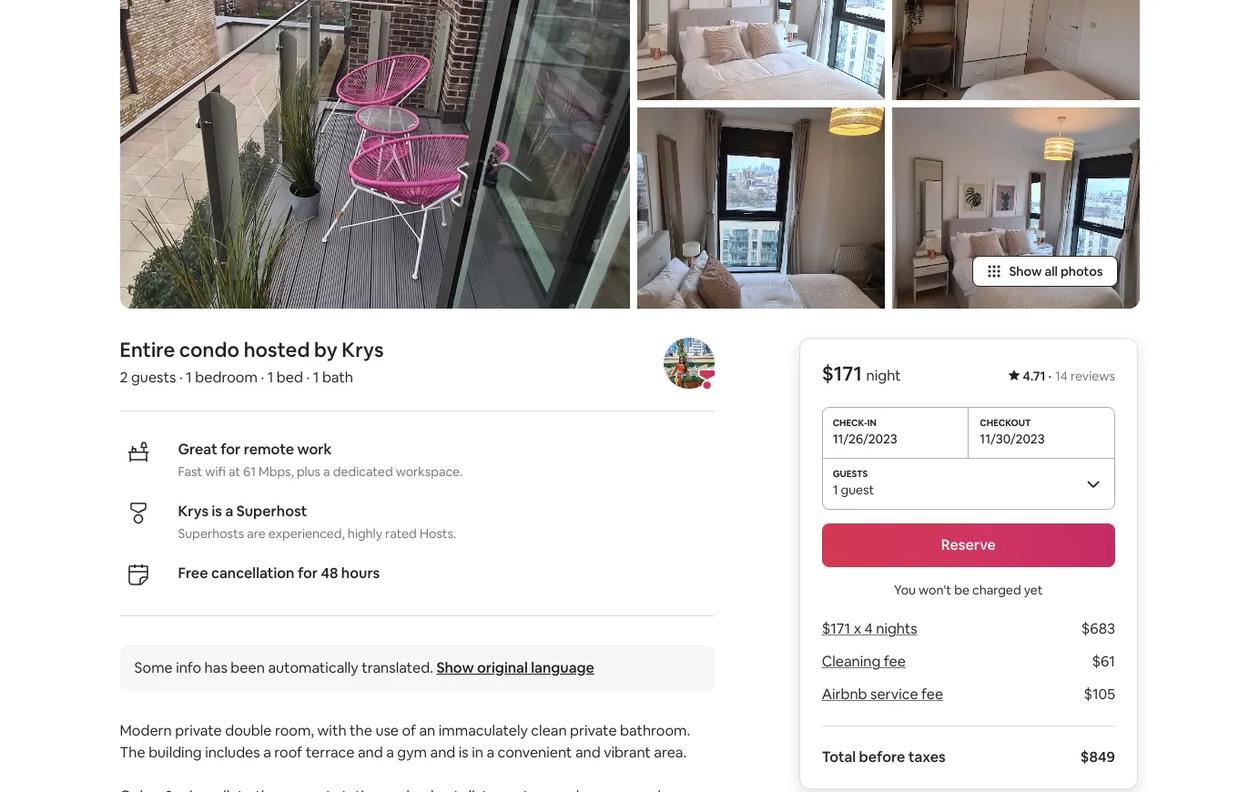 Task type: vqa. For each thing, say whether or not it's contained in the screenshot.
right private
yes



Task type: describe. For each thing, give the bounding box(es) containing it.
luxury clean modern 10th floor flat- views image 5 image
[[892, 107, 1140, 309]]

bath
[[322, 368, 353, 387]]

0 vertical spatial fee
[[885, 652, 907, 671]]

48
[[321, 564, 338, 583]]

1 horizontal spatial for
[[298, 564, 318, 583]]

by krys
[[314, 337, 384, 363]]

vibrant
[[604, 743, 651, 763]]

charged
[[973, 582, 1022, 599]]

2 · from the left
[[261, 368, 264, 387]]

1 vertical spatial fee
[[922, 685, 944, 704]]

use
[[376, 722, 399, 741]]

taxes
[[909, 748, 947, 767]]

be
[[955, 582, 971, 599]]

$171 night
[[823, 361, 902, 386]]

some
[[134, 659, 173, 678]]

of
[[402, 722, 416, 741]]

night
[[867, 366, 902, 385]]

nights
[[877, 619, 918, 639]]

krys is a superhost superhosts are experienced, highly rated hosts.
[[178, 502, 457, 542]]

dedicated
[[333, 464, 393, 480]]

$849
[[1082, 748, 1116, 767]]

an
[[419, 722, 436, 741]]

cleaning fee button
[[823, 652, 907, 671]]

the
[[120, 743, 145, 763]]

entire
[[120, 337, 175, 363]]

cancellation
[[211, 564, 295, 583]]

you
[[895, 582, 917, 599]]

are
[[247, 526, 266, 542]]

clean
[[531, 722, 567, 741]]

been
[[231, 659, 265, 678]]

highly
[[348, 526, 383, 542]]

in
[[472, 743, 484, 763]]

4
[[865, 619, 874, 639]]

1 left bath
[[313, 368, 319, 387]]

plus
[[297, 464, 321, 480]]

roof
[[274, 743, 303, 763]]

show inside button
[[1010, 263, 1043, 280]]

airbnb service fee
[[823, 685, 944, 704]]

the
[[350, 722, 373, 741]]

has
[[205, 659, 228, 678]]

a left roof
[[263, 743, 271, 763]]

info
[[176, 659, 201, 678]]

1 vertical spatial show
[[437, 659, 474, 678]]

great for remote work fast wifi at 61 mbps, plus a dedicated workspace.
[[178, 440, 463, 480]]

some info has been automatically translated. show original language
[[134, 659, 595, 678]]

reserve
[[942, 536, 997, 555]]

11/26/2023
[[834, 431, 898, 447]]

14
[[1056, 368, 1069, 384]]

1 guest
[[834, 482, 875, 498]]

room,
[[275, 722, 314, 741]]

1 · from the left
[[179, 368, 183, 387]]

$105
[[1085, 685, 1116, 704]]

1 left bed
[[268, 368, 274, 387]]

$171 for $171 night
[[823, 361, 863, 386]]

area.
[[654, 743, 687, 763]]

1 guest button
[[823, 458, 1116, 509]]

gym
[[398, 743, 427, 763]]

3 and from the left
[[576, 743, 601, 763]]

superhost
[[237, 502, 307, 521]]

work
[[297, 440, 332, 459]]

great
[[178, 440, 217, 459]]

$683
[[1082, 619, 1116, 639]]

total before taxes
[[823, 748, 947, 767]]

is inside modern private double room, with the use of an immaculately clean private bathroom. the building includes a roof terrace and a gym and is in a convenient and vibrant area.
[[459, 743, 469, 763]]

$171 x 4 nights button
[[823, 619, 918, 639]]

a right in
[[487, 743, 495, 763]]

1 and from the left
[[358, 743, 383, 763]]



Task type: locate. For each thing, give the bounding box(es) containing it.
language
[[531, 659, 595, 678]]

remote
[[244, 440, 294, 459]]

free
[[178, 564, 208, 583]]

fee right service
[[922, 685, 944, 704]]

0 horizontal spatial show
[[437, 659, 474, 678]]

yet
[[1025, 582, 1044, 599]]

0 horizontal spatial private
[[175, 722, 222, 741]]

you won't be charged yet
[[895, 582, 1044, 599]]

includes
[[205, 743, 260, 763]]

translated.
[[362, 659, 434, 678]]

double
[[225, 722, 272, 741]]

0 vertical spatial $171
[[823, 361, 863, 386]]

all
[[1045, 263, 1059, 280]]

fee up service
[[885, 652, 907, 671]]

1 private from the left
[[175, 722, 222, 741]]

superhosts
[[178, 526, 244, 542]]

11/30/2023
[[981, 431, 1046, 447]]

1 vertical spatial $171
[[823, 619, 851, 639]]

1 horizontal spatial and
[[430, 743, 456, 763]]

x
[[855, 619, 862, 639]]

2
[[120, 368, 128, 387]]

$171 left night
[[823, 361, 863, 386]]

is
[[212, 502, 222, 521], [459, 743, 469, 763]]

fee
[[885, 652, 907, 671], [922, 685, 944, 704]]

1 horizontal spatial is
[[459, 743, 469, 763]]

condo
[[179, 337, 240, 363]]

$171
[[823, 361, 863, 386], [823, 619, 851, 639]]

krys is a superhost. learn more about krys. image
[[664, 338, 715, 389], [664, 338, 715, 389]]

0 vertical spatial is
[[212, 502, 222, 521]]

0 vertical spatial show
[[1010, 263, 1043, 280]]

show all photos button
[[973, 256, 1118, 287]]

private up vibrant
[[570, 722, 617, 741]]

mbps,
[[259, 464, 294, 480]]

1 vertical spatial for
[[298, 564, 318, 583]]

modern
[[120, 722, 172, 741]]

building
[[149, 743, 202, 763]]

· left 14
[[1049, 368, 1053, 384]]

free cancellation for 48 hours
[[178, 564, 380, 583]]

show all photos
[[1010, 263, 1104, 280]]

reserve button
[[823, 524, 1116, 568]]

airbnb service fee button
[[823, 685, 944, 704]]

a inside krys is a superhost superhosts are experienced, highly rated hosts.
[[225, 502, 234, 521]]

private
[[175, 722, 222, 741], [570, 722, 617, 741]]

hours
[[341, 564, 380, 583]]

4 · from the left
[[1049, 368, 1053, 384]]

4.71 · 14 reviews
[[1024, 368, 1116, 384]]

terrace
[[306, 743, 355, 763]]

original
[[477, 659, 528, 678]]

$171 left the x
[[823, 619, 851, 639]]

fast
[[178, 464, 202, 480]]

0 horizontal spatial is
[[212, 502, 222, 521]]

·
[[179, 368, 183, 387], [261, 368, 264, 387], [307, 368, 310, 387], [1049, 368, 1053, 384]]

3 · from the left
[[307, 368, 310, 387]]

bedroom
[[195, 368, 258, 387]]

a left gym
[[386, 743, 394, 763]]

$171 x 4 nights
[[823, 619, 918, 639]]

modern private double room, with the use of an immaculately clean private bathroom. the building includes a roof terrace and a gym and is in a convenient and vibrant area.
[[120, 722, 694, 763]]

cleaning
[[823, 652, 882, 671]]

bed
[[277, 368, 303, 387]]

hotel quality high thread count, percale, egyptian cotton bedding. image
[[637, 107, 885, 309]]

2 and from the left
[[430, 743, 456, 763]]

0 horizontal spatial and
[[358, 743, 383, 763]]

4.71
[[1024, 368, 1047, 384]]

1 vertical spatial is
[[459, 743, 469, 763]]

1 horizontal spatial fee
[[922, 685, 944, 704]]

a up superhosts
[[225, 502, 234, 521]]

reviews
[[1072, 368, 1116, 384]]

0 horizontal spatial for
[[221, 440, 241, 459]]

1
[[186, 368, 192, 387], [268, 368, 274, 387], [313, 368, 319, 387], [834, 482, 839, 498]]

1 down condo
[[186, 368, 192, 387]]

a
[[323, 464, 330, 480], [225, 502, 234, 521], [263, 743, 271, 763], [386, 743, 394, 763], [487, 743, 495, 763]]

a right plus
[[323, 464, 330, 480]]

is up superhosts
[[212, 502, 222, 521]]

workspace.
[[396, 464, 463, 480]]

· left bed
[[261, 368, 264, 387]]

photos
[[1061, 263, 1104, 280]]

for left 48
[[298, 564, 318, 583]]

and left vibrant
[[576, 743, 601, 763]]

the room :-) image
[[637, 0, 885, 100]]

immaculately
[[439, 722, 528, 741]]

for
[[221, 440, 241, 459], [298, 564, 318, 583]]

guest
[[842, 482, 875, 498]]

hosted
[[244, 337, 310, 363]]

2 $171 from the top
[[823, 619, 851, 639]]

krys
[[178, 502, 209, 521]]

· right bed
[[307, 368, 310, 387]]

1 inside "popup button"
[[834, 482, 839, 498]]

luxury clean modern 10th floor flat- views image 1 image
[[120, 0, 630, 309]]

a inside great for remote work fast wifi at 61 mbps, plus a dedicated workspace.
[[323, 464, 330, 480]]

wifi
[[205, 464, 226, 480]]

for up at
[[221, 440, 241, 459]]

and down the the
[[358, 743, 383, 763]]

$61
[[1093, 652, 1116, 671]]

total
[[823, 748, 857, 767]]

luxury clean modern 10th floor flat- views image 4 image
[[892, 0, 1140, 100]]

show left all
[[1010, 263, 1043, 280]]

0 horizontal spatial fee
[[885, 652, 907, 671]]

rated
[[385, 526, 417, 542]]

2 horizontal spatial and
[[576, 743, 601, 763]]

service
[[871, 685, 919, 704]]

· right the 'guests'
[[179, 368, 183, 387]]

1 horizontal spatial show
[[1010, 263, 1043, 280]]

guests
[[131, 368, 176, 387]]

hosts.
[[420, 526, 457, 542]]

and
[[358, 743, 383, 763], [430, 743, 456, 763], [576, 743, 601, 763]]

airbnb
[[823, 685, 868, 704]]

1 left guest
[[834, 482, 839, 498]]

with
[[318, 722, 347, 741]]

show
[[1010, 263, 1043, 280], [437, 659, 474, 678]]

$171 for $171 x 4 nights
[[823, 619, 851, 639]]

2 private from the left
[[570, 722, 617, 741]]

bathroom.
[[620, 722, 691, 741]]

cleaning fee
[[823, 652, 907, 671]]

show original language button
[[437, 659, 595, 678]]

automatically
[[268, 659, 359, 678]]

convenient
[[498, 743, 572, 763]]

show left original
[[437, 659, 474, 678]]

1 horizontal spatial private
[[570, 722, 617, 741]]

won't
[[920, 582, 953, 599]]

for inside great for remote work fast wifi at 61 mbps, plus a dedicated workspace.
[[221, 440, 241, 459]]

and down an
[[430, 743, 456, 763]]

is inside krys is a superhost superhosts are experienced, highly rated hosts.
[[212, 502, 222, 521]]

private up building
[[175, 722, 222, 741]]

at
[[229, 464, 240, 480]]

0 vertical spatial for
[[221, 440, 241, 459]]

entire condo hosted by krys 2 guests · 1 bedroom · 1 bed · 1 bath
[[120, 337, 384, 387]]

before
[[860, 748, 906, 767]]

is left in
[[459, 743, 469, 763]]

1 $171 from the top
[[823, 361, 863, 386]]



